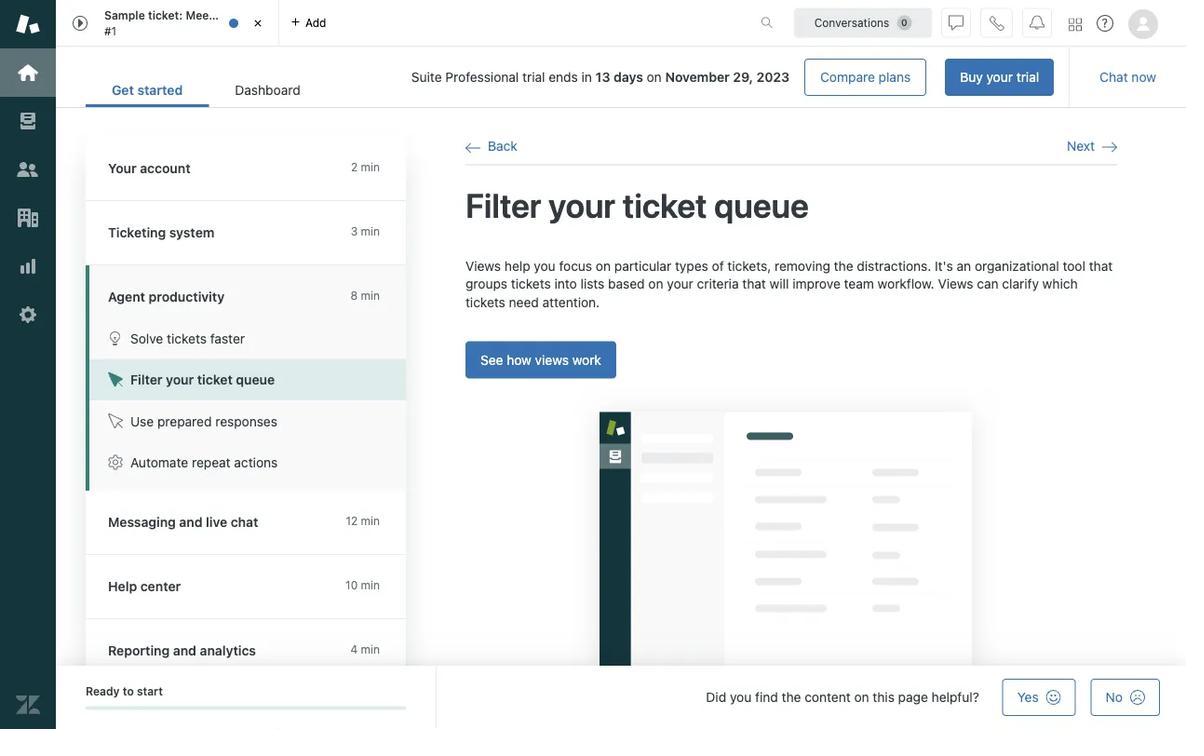 Task type: vqa. For each thing, say whether or not it's contained in the screenshot.
Interactions
no



Task type: locate. For each thing, give the bounding box(es) containing it.
November 29, 2023 text field
[[665, 69, 790, 85]]

the right the meet
[[216, 9, 234, 22]]

3 min from the top
[[361, 289, 380, 302]]

min inside agent productivity heading
[[361, 289, 380, 302]]

your up prepared
[[166, 372, 194, 387]]

use prepared responses
[[130, 413, 277, 429]]

it's
[[935, 258, 953, 273]]

min for agent productivity
[[361, 289, 380, 302]]

to
[[123, 685, 134, 698]]

system
[[169, 225, 215, 240]]

use prepared responses button
[[89, 400, 406, 442]]

1 vertical spatial queue
[[236, 372, 275, 387]]

0 vertical spatial the
[[216, 9, 234, 22]]

2 horizontal spatial the
[[834, 258, 853, 273]]

views up "groups" at the left
[[466, 258, 501, 273]]

your inside filter your ticket queue button
[[166, 372, 194, 387]]

views down an
[[938, 276, 974, 292]]

tab
[[56, 0, 279, 47]]

min inside reporting and analytics heading
[[361, 643, 380, 656]]

0 vertical spatial ticket
[[237, 9, 268, 22]]

automate
[[130, 455, 188, 470]]

main element
[[0, 0, 56, 729]]

trial down notifications image
[[1017, 69, 1039, 85]]

ticketing system
[[108, 225, 215, 240]]

your account heading
[[86, 137, 425, 201]]

trial for professional
[[522, 69, 545, 85]]

use
[[130, 413, 154, 429]]

solve tickets faster button
[[89, 318, 406, 359]]

tickets right solve
[[167, 331, 207, 346]]

2 min from the top
[[361, 225, 380, 238]]

0 horizontal spatial you
[[534, 258, 556, 273]]

this
[[873, 690, 895, 705]]

1 horizontal spatial filter your ticket queue
[[466, 185, 809, 225]]

the inside the sample ticket: meet the ticket #1
[[216, 9, 234, 22]]

2 horizontal spatial tickets
[[511, 276, 551, 292]]

0 vertical spatial tickets
[[511, 276, 551, 292]]

queue down "solve tickets faster" button
[[236, 372, 275, 387]]

ticket right the meet
[[237, 9, 268, 22]]

an
[[957, 258, 971, 273]]

zendesk image
[[16, 693, 40, 717]]

min right 4
[[361, 643, 380, 656]]

that
[[1089, 258, 1113, 273], [742, 276, 766, 292]]

trial
[[1017, 69, 1039, 85], [522, 69, 545, 85]]

your
[[108, 161, 137, 176]]

min for your account
[[361, 161, 380, 174]]

automate repeat actions
[[130, 455, 278, 470]]

1 horizontal spatial ticket
[[237, 9, 268, 22]]

1 vertical spatial ticket
[[623, 185, 707, 225]]

#1
[[104, 24, 117, 37]]

queue inside button
[[236, 372, 275, 387]]

and inside messaging and live chat heading
[[179, 514, 203, 530]]

1 horizontal spatial filter
[[466, 185, 542, 225]]

0 horizontal spatial trial
[[522, 69, 545, 85]]

tab list
[[86, 73, 327, 107]]

0 vertical spatial filter your ticket queue
[[466, 185, 809, 225]]

filter
[[466, 185, 542, 225], [130, 372, 163, 387]]

see how views work button
[[466, 341, 616, 378]]

content-title region
[[466, 184, 1117, 227]]

12 min
[[346, 514, 380, 528]]

min inside help center heading
[[361, 579, 380, 592]]

solve
[[130, 331, 163, 346]]

13
[[596, 69, 610, 85]]

0 horizontal spatial tickets
[[167, 331, 207, 346]]

of
[[712, 258, 724, 273]]

help center heading
[[86, 555, 425, 619]]

types
[[675, 258, 708, 273]]

agent productivity heading
[[86, 265, 425, 318]]

min right '8' in the left top of the page
[[361, 289, 380, 302]]

tickets,
[[728, 258, 771, 273]]

trial left the ends in the top of the page
[[522, 69, 545, 85]]

4
[[351, 643, 358, 656]]

chat
[[1100, 69, 1128, 85]]

queue up tickets,
[[714, 185, 809, 225]]

team
[[844, 276, 874, 292]]

chat now button
[[1085, 59, 1171, 96]]

queue
[[714, 185, 809, 225], [236, 372, 275, 387]]

0 horizontal spatial ticket
[[197, 372, 233, 387]]

you right help
[[534, 258, 556, 273]]

the up team
[[834, 258, 853, 273]]

0 vertical spatial filter
[[466, 185, 542, 225]]

section
[[341, 59, 1054, 96]]

0 horizontal spatial filter
[[130, 372, 163, 387]]

1 vertical spatial the
[[834, 258, 853, 273]]

the right find
[[782, 690, 801, 705]]

your right "buy"
[[987, 69, 1013, 85]]

filter down solve
[[130, 372, 163, 387]]

1 horizontal spatial tickets
[[466, 294, 506, 310]]

1 trial from the left
[[1017, 69, 1039, 85]]

views help you focus on particular types of tickets, removing the distractions. it's an organizational tool that groups tickets into lists based on your criteria that will improve team workflow. views can clarify which tickets need attention.
[[466, 258, 1113, 310]]

10
[[346, 579, 358, 592]]

tickets down "groups" at the left
[[466, 294, 506, 310]]

and left analytics
[[173, 643, 196, 658]]

ticket:
[[148, 9, 183, 22]]

ticket up particular
[[623, 185, 707, 225]]

footer
[[56, 666, 1186, 729]]

footer containing did you find the content on this page helpful?
[[56, 666, 1186, 729]]

min inside messaging and live chat heading
[[361, 514, 380, 528]]

on up lists
[[596, 258, 611, 273]]

1 horizontal spatial trial
[[1017, 69, 1039, 85]]

and for live
[[179, 514, 203, 530]]

0 vertical spatial views
[[466, 258, 501, 273]]

min for messaging and live chat
[[361, 514, 380, 528]]

that right 'tool'
[[1089, 258, 1113, 273]]

2 vertical spatial the
[[782, 690, 801, 705]]

see how views work
[[480, 352, 601, 367]]

which
[[1043, 276, 1078, 292]]

admin image
[[16, 303, 40, 327]]

1 vertical spatial that
[[742, 276, 766, 292]]

filter your ticket queue
[[466, 185, 809, 225], [130, 372, 275, 387]]

help center
[[108, 579, 181, 594]]

filter your ticket queue up use prepared responses
[[130, 372, 275, 387]]

1 horizontal spatial the
[[782, 690, 801, 705]]

0 horizontal spatial filter your ticket queue
[[130, 372, 275, 387]]

1 horizontal spatial you
[[730, 690, 752, 705]]

on left this
[[854, 690, 869, 705]]

add
[[305, 16, 326, 29]]

2 trial from the left
[[522, 69, 545, 85]]

you
[[534, 258, 556, 273], [730, 690, 752, 705]]

1 vertical spatial and
[[173, 643, 196, 658]]

conversations button
[[794, 8, 932, 38]]

on right days
[[647, 69, 662, 85]]

sample
[[104, 9, 145, 22]]

removing
[[775, 258, 831, 273]]

page
[[898, 690, 928, 705]]

min right 3
[[361, 225, 380, 238]]

ticket up use prepared responses
[[197, 372, 233, 387]]

actions
[[234, 455, 278, 470]]

chat
[[231, 514, 258, 530]]

focus
[[559, 258, 592, 273]]

particular
[[614, 258, 672, 273]]

and for analytics
[[173, 643, 196, 658]]

work
[[572, 352, 601, 367]]

get started
[[112, 82, 183, 98]]

zendesk support image
[[16, 12, 40, 36]]

min for help center
[[361, 579, 380, 592]]

tickets up need
[[511, 276, 551, 292]]

see
[[480, 352, 503, 367]]

buy your trial
[[960, 69, 1039, 85]]

min for ticketing system
[[361, 225, 380, 238]]

button displays agent's chat status as invisible. image
[[949, 15, 964, 30]]

min right the 12
[[361, 514, 380, 528]]

1 min from the top
[[361, 161, 380, 174]]

your inside views help you focus on particular types of tickets, removing the distractions. it's an organizational tool that groups tickets into lists based on your criteria that will improve team workflow. views can clarify which tickets need attention.
[[667, 276, 694, 292]]

0 vertical spatial you
[[534, 258, 556, 273]]

trial inside buy your trial button
[[1017, 69, 1039, 85]]

content
[[805, 690, 851, 705]]

tickets
[[511, 276, 551, 292], [466, 294, 506, 310], [167, 331, 207, 346]]

2 horizontal spatial ticket
[[623, 185, 707, 225]]

1 horizontal spatial queue
[[714, 185, 809, 225]]

6 min from the top
[[361, 643, 380, 656]]

ticket inside content-title region
[[623, 185, 707, 225]]

0 vertical spatial and
[[179, 514, 203, 530]]

2 vertical spatial tickets
[[167, 331, 207, 346]]

your up focus
[[549, 185, 616, 225]]

filter your ticket queue up particular
[[466, 185, 809, 225]]

region containing views help you focus on particular types of tickets, removing the distractions. it's an organizational tool that groups tickets into lists based on your criteria that will improve team workflow. views can clarify which tickets need attention.
[[466, 257, 1117, 706]]

1 vertical spatial filter your ticket queue
[[130, 372, 275, 387]]

ticket
[[237, 9, 268, 22], [623, 185, 707, 225], [197, 372, 233, 387]]

1 vertical spatial views
[[938, 276, 974, 292]]

min right 10
[[361, 579, 380, 592]]

groups
[[466, 276, 508, 292]]

filter down back
[[466, 185, 542, 225]]

suite
[[411, 69, 442, 85]]

get help image
[[1097, 15, 1114, 32]]

and inside reporting and analytics heading
[[173, 643, 196, 658]]

that down tickets,
[[742, 276, 766, 292]]

5 min from the top
[[361, 579, 380, 592]]

meet
[[186, 9, 213, 22]]

4 min from the top
[[361, 514, 380, 528]]

you right did
[[730, 690, 752, 705]]

1 vertical spatial filter
[[130, 372, 163, 387]]

1 horizontal spatial that
[[1089, 258, 1113, 273]]

0 horizontal spatial the
[[216, 9, 234, 22]]

0 vertical spatial queue
[[714, 185, 809, 225]]

dashboard tab
[[209, 73, 327, 107]]

ready to start
[[86, 685, 163, 698]]

min inside your account heading
[[361, 161, 380, 174]]

min inside ticketing system heading
[[361, 225, 380, 238]]

your down types
[[667, 276, 694, 292]]

min right the 2
[[361, 161, 380, 174]]

0 horizontal spatial that
[[742, 276, 766, 292]]

region
[[466, 257, 1117, 706]]

the for content
[[782, 690, 801, 705]]

filter your ticket queue inside button
[[130, 372, 275, 387]]

2 min
[[351, 161, 380, 174]]

2 vertical spatial ticket
[[197, 372, 233, 387]]

in
[[582, 69, 592, 85]]

and left live
[[179, 514, 203, 530]]

0 horizontal spatial queue
[[236, 372, 275, 387]]



Task type: describe. For each thing, give the bounding box(es) containing it.
distractions.
[[857, 258, 931, 273]]

yes button
[[1003, 679, 1076, 716]]

suite professional trial ends in 13 days on november 29, 2023
[[411, 69, 790, 85]]

indicates location of where to select views. image
[[571, 383, 1001, 702]]

get started image
[[16, 61, 40, 85]]

center
[[140, 579, 181, 594]]

section containing compare plans
[[341, 59, 1054, 96]]

4 min
[[351, 643, 380, 656]]

your account
[[108, 161, 190, 176]]

sample ticket: meet the ticket #1
[[104, 9, 268, 37]]

compare plans button
[[805, 59, 927, 96]]

1 vertical spatial you
[[730, 690, 752, 705]]

you inside views help you focus on particular types of tickets, removing the distractions. it's an organizational tool that groups tickets into lists based on your criteria that will improve team workflow. views can clarify which tickets need attention.
[[534, 258, 556, 273]]

ticket inside button
[[197, 372, 233, 387]]

back button
[[466, 138, 518, 155]]

now
[[1132, 69, 1157, 85]]

need
[[509, 294, 539, 310]]

ends
[[549, 69, 578, 85]]

help
[[505, 258, 530, 273]]

compare
[[820, 69, 875, 85]]

live
[[206, 514, 227, 530]]

3 min
[[351, 225, 380, 238]]

solve tickets faster
[[130, 331, 245, 346]]

tab containing sample ticket: meet the ticket
[[56, 0, 279, 47]]

tab list containing get started
[[86, 73, 327, 107]]

based
[[608, 276, 645, 292]]

1 vertical spatial tickets
[[466, 294, 506, 310]]

into
[[555, 276, 577, 292]]

on down particular
[[648, 276, 664, 292]]

2023
[[757, 69, 790, 85]]

next button
[[1067, 138, 1117, 155]]

8
[[351, 289, 358, 302]]

ticketing
[[108, 225, 166, 240]]

tabs tab list
[[56, 0, 741, 47]]

agent productivity
[[108, 289, 225, 304]]

chat now
[[1100, 69, 1157, 85]]

queue inside content-title region
[[714, 185, 809, 225]]

add button
[[279, 0, 338, 46]]

ticket inside the sample ticket: meet the ticket #1
[[237, 9, 268, 22]]

reporting and analytics heading
[[86, 619, 425, 683]]

repeat
[[192, 455, 231, 470]]

trial for your
[[1017, 69, 1039, 85]]

reporting image
[[16, 254, 40, 278]]

agent
[[108, 289, 145, 304]]

no button
[[1091, 679, 1160, 716]]

did
[[706, 690, 726, 705]]

days
[[614, 69, 643, 85]]

notifications image
[[1030, 15, 1045, 30]]

2
[[351, 161, 358, 174]]

get
[[112, 82, 134, 98]]

10 min
[[346, 579, 380, 592]]

8 min
[[351, 289, 380, 302]]

how
[[507, 352, 532, 367]]

messaging
[[108, 514, 176, 530]]

reporting
[[108, 643, 170, 658]]

your inside content-title region
[[549, 185, 616, 225]]

clarify
[[1002, 276, 1039, 292]]

3
[[351, 225, 358, 238]]

your inside buy your trial button
[[987, 69, 1013, 85]]

filter your ticket queue button
[[89, 359, 406, 400]]

workflow.
[[878, 276, 935, 292]]

views
[[535, 352, 569, 367]]

12
[[346, 514, 358, 528]]

reporting and analytics
[[108, 643, 256, 658]]

zendesk products image
[[1069, 18, 1082, 31]]

1 horizontal spatial views
[[938, 276, 974, 292]]

started
[[137, 82, 183, 98]]

no
[[1106, 690, 1123, 705]]

back
[[488, 138, 518, 154]]

improve
[[793, 276, 841, 292]]

lists
[[581, 276, 605, 292]]

responses
[[215, 413, 277, 429]]

tool
[[1063, 258, 1086, 273]]

filter your ticket queue inside content-title region
[[466, 185, 809, 225]]

views image
[[16, 109, 40, 133]]

will
[[770, 276, 789, 292]]

can
[[977, 276, 999, 292]]

0 horizontal spatial views
[[466, 258, 501, 273]]

help
[[108, 579, 137, 594]]

0 vertical spatial that
[[1089, 258, 1113, 273]]

automate repeat actions button
[[89, 442, 406, 483]]

did you find the content on this page helpful?
[[706, 690, 979, 705]]

messaging and live chat
[[108, 514, 258, 530]]

filter inside button
[[130, 372, 163, 387]]

ready
[[86, 685, 120, 698]]

organizations image
[[16, 206, 40, 230]]

ticketing system heading
[[86, 201, 425, 265]]

compare plans
[[820, 69, 911, 85]]

tickets inside button
[[167, 331, 207, 346]]

the for ticket
[[216, 9, 234, 22]]

customers image
[[16, 157, 40, 182]]

filter inside content-title region
[[466, 185, 542, 225]]

organizational
[[975, 258, 1059, 273]]

min for reporting and analytics
[[361, 643, 380, 656]]

plans
[[879, 69, 911, 85]]

messaging and live chat heading
[[86, 491, 425, 555]]

helpful?
[[932, 690, 979, 705]]

progress-bar progress bar
[[86, 706, 406, 710]]

november
[[665, 69, 730, 85]]

professional
[[445, 69, 519, 85]]

criteria
[[697, 276, 739, 292]]

close image
[[249, 14, 267, 33]]

the inside views help you focus on particular types of tickets, removing the distractions. it's an organizational tool that groups tickets into lists based on your criteria that will improve team workflow. views can clarify which tickets need attention.
[[834, 258, 853, 273]]

buy
[[960, 69, 983, 85]]

prepared
[[157, 413, 212, 429]]



